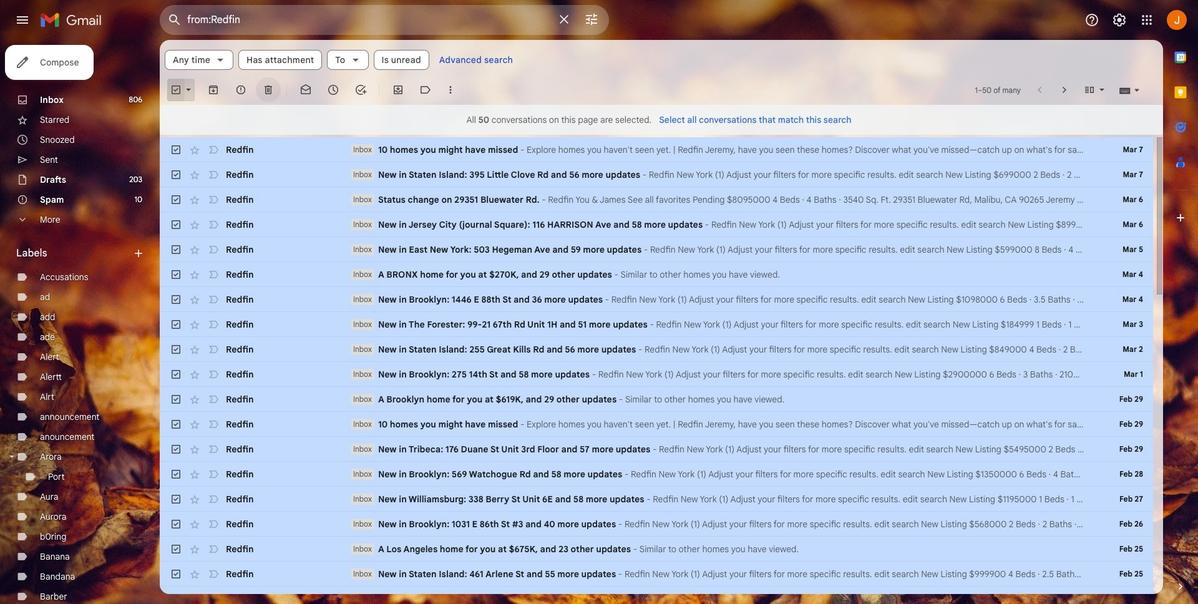Task type: vqa. For each thing, say whether or not it's contained in the screenshot.
Not In Use:
no



Task type: describe. For each thing, give the bounding box(es) containing it.
more email options image
[[444, 84, 457, 96]]

2 row from the top
[[160, 162, 1153, 187]]

19 row from the top
[[160, 587, 1153, 604]]

main menu image
[[15, 12, 30, 27]]

18 row from the top
[[160, 562, 1153, 587]]

7 row from the top
[[160, 287, 1153, 312]]

older image
[[1059, 84, 1071, 96]]

14 row from the top
[[160, 462, 1153, 487]]

clear search image
[[552, 7, 577, 32]]

labels image
[[419, 84, 432, 96]]

advanced search options image
[[579, 7, 604, 32]]

support image
[[1085, 12, 1100, 27]]

12 row from the top
[[160, 412, 1153, 437]]

6 row from the top
[[160, 262, 1153, 287]]

sat, feb 24, 2024, 5:00 pm element
[[1119, 593, 1143, 604]]

Search mail text field
[[187, 14, 549, 26]]



Task type: locate. For each thing, give the bounding box(es) containing it.
gmail image
[[40, 7, 108, 32]]

10 row from the top
[[160, 362, 1153, 387]]

move to inbox image
[[392, 84, 404, 96]]

main content
[[160, 40, 1163, 604]]

16 row from the top
[[160, 512, 1153, 537]]

None search field
[[160, 5, 609, 35]]

13 row from the top
[[160, 437, 1153, 462]]

search mail image
[[164, 9, 186, 31]]

None checkbox
[[170, 84, 182, 96], [170, 144, 182, 156], [170, 193, 182, 206], [170, 218, 182, 231], [170, 268, 182, 281], [170, 293, 182, 306], [170, 343, 182, 356], [170, 368, 182, 381], [170, 418, 182, 431], [170, 468, 182, 481], [170, 493, 182, 506], [170, 543, 182, 555], [170, 568, 182, 580], [170, 84, 182, 96], [170, 144, 182, 156], [170, 193, 182, 206], [170, 218, 182, 231], [170, 268, 182, 281], [170, 293, 182, 306], [170, 343, 182, 356], [170, 368, 182, 381], [170, 418, 182, 431], [170, 468, 182, 481], [170, 493, 182, 506], [170, 543, 182, 555], [170, 568, 182, 580]]

1 row from the top
[[160, 137, 1153, 162]]

3 row from the top
[[160, 187, 1153, 212]]

navigation
[[0, 40, 160, 604]]

8 row from the top
[[160, 312, 1153, 337]]

tab list
[[1163, 40, 1198, 559]]

15 row from the top
[[160, 487, 1153, 512]]

17 row from the top
[[160, 537, 1153, 562]]

archive image
[[207, 84, 220, 96]]

toggle split pane mode image
[[1084, 84, 1096, 96]]

heading
[[16, 247, 132, 260]]

select input tool image
[[1133, 85, 1141, 95]]

settings image
[[1112, 12, 1127, 27]]

mark as read image
[[300, 84, 312, 96]]

5 row from the top
[[160, 237, 1153, 262]]

9 row from the top
[[160, 337, 1153, 362]]

None checkbox
[[170, 169, 182, 181], [170, 243, 182, 256], [170, 318, 182, 331], [170, 393, 182, 406], [170, 443, 182, 456], [170, 518, 182, 531], [170, 593, 182, 604], [170, 169, 182, 181], [170, 243, 182, 256], [170, 318, 182, 331], [170, 393, 182, 406], [170, 443, 182, 456], [170, 518, 182, 531], [170, 593, 182, 604]]

4 row from the top
[[160, 212, 1153, 237]]

add to tasks image
[[355, 84, 367, 96]]

snooze image
[[327, 84, 340, 96]]

report spam image
[[235, 84, 247, 96]]

row
[[160, 137, 1153, 162], [160, 162, 1153, 187], [160, 187, 1153, 212], [160, 212, 1153, 237], [160, 237, 1153, 262], [160, 262, 1153, 287], [160, 287, 1153, 312], [160, 312, 1153, 337], [160, 337, 1153, 362], [160, 362, 1153, 387], [160, 387, 1153, 412], [160, 412, 1153, 437], [160, 437, 1153, 462], [160, 462, 1153, 487], [160, 487, 1153, 512], [160, 512, 1153, 537], [160, 537, 1153, 562], [160, 562, 1153, 587], [160, 587, 1153, 604]]

delete image
[[262, 84, 275, 96]]

11 row from the top
[[160, 387, 1153, 412]]



